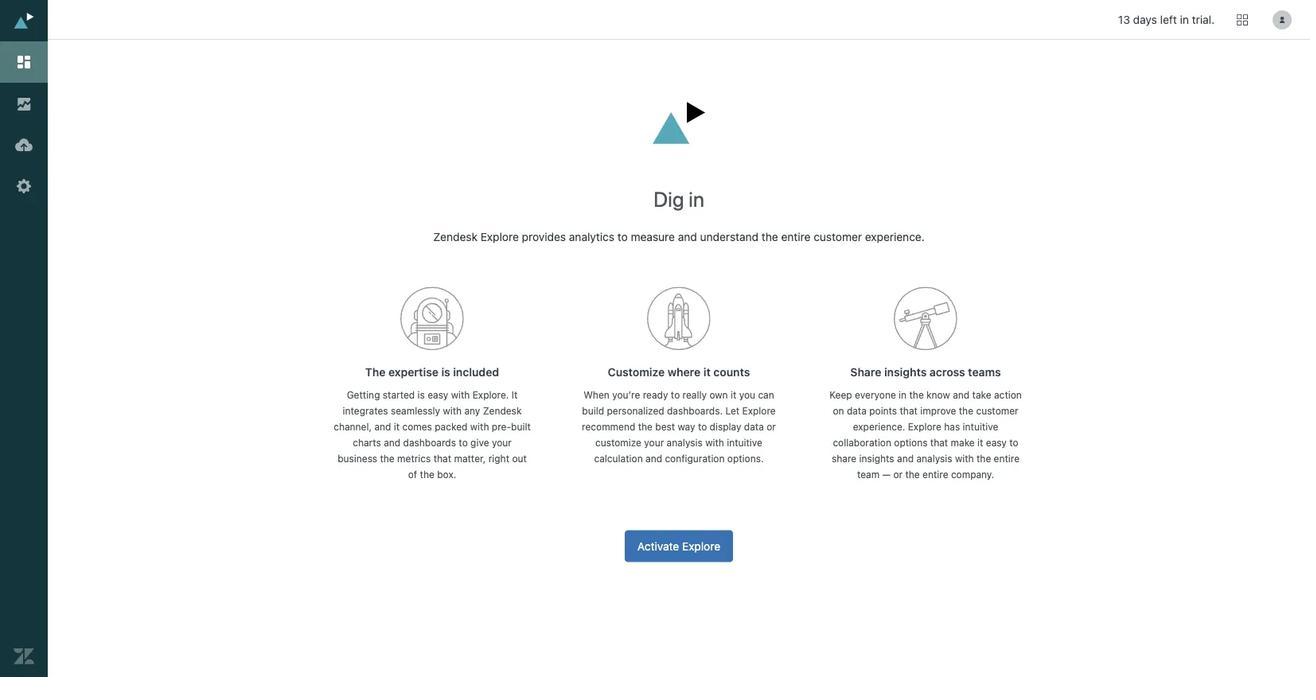 Task type: describe. For each thing, give the bounding box(es) containing it.
integrates
[[343, 406, 388, 417]]

trial.
[[1193, 13, 1215, 26]]

on
[[833, 406, 845, 417]]

getting started is easy with explore. it integrates seamlessly with any zendesk channel, and it comes packed with pre-built charts and dashboards to give your business the metrics that matter, right out of the box.
[[334, 390, 531, 481]]

where
[[668, 366, 701, 379]]

activate
[[638, 540, 680, 553]]

or inside when you're ready to really own it you can build personalized dashboards. let explore recommend the best way to display data or customize your analysis with intuitive calculation and configuration options.
[[767, 422, 776, 433]]

is for started
[[418, 390, 425, 401]]

the right the of
[[420, 469, 435, 481]]

zendesk explore provides analytics to measure and understand the entire customer experience.
[[433, 231, 925, 244]]

to left really
[[671, 390, 680, 401]]

99f53380 12e8 4023 b6f6 c016da84aba3 image
[[401, 287, 464, 351]]

own
[[710, 390, 728, 401]]

the left know
[[910, 390, 924, 401]]

when
[[584, 390, 610, 401]]

expertise
[[389, 366, 439, 379]]

left
[[1161, 13, 1178, 26]]

you're
[[613, 390, 641, 401]]

of
[[408, 469, 417, 481]]

teams
[[969, 366, 1002, 379]]

matter,
[[454, 453, 486, 465]]

share
[[832, 453, 857, 465]]

business
[[338, 453, 378, 465]]

explore inside activate explore button
[[683, 540, 721, 553]]

channel,
[[334, 422, 372, 433]]

and inside when you're ready to really own it you can build personalized dashboards. let explore recommend the best way to display data or customize your analysis with intuitive calculation and configuration options.
[[646, 453, 663, 465]]

dig
[[654, 187, 684, 211]]

to left measure
[[618, 231, 628, 244]]

calculation
[[595, 453, 643, 465]]

admin image
[[14, 176, 34, 197]]

the right —
[[906, 469, 920, 481]]

customize
[[608, 366, 665, 379]]

keep
[[830, 390, 853, 401]]

make
[[951, 438, 975, 449]]

your inside when you're ready to really own it you can build personalized dashboards. let explore recommend the best way to display data or customize your analysis with intuitive calculation and configuration options.
[[645, 438, 664, 449]]

metrics
[[397, 453, 431, 465]]

team
[[858, 469, 880, 481]]

way
[[678, 422, 696, 433]]

1 horizontal spatial that
[[900, 406, 918, 417]]

the right the understand
[[762, 231, 779, 244]]

with inside keep everyone in the know and take action on data points that improve the customer experience. explore has intuitive collaboration options that make it easy to share insights and analysis with the entire team — or the entire company.
[[956, 453, 974, 465]]

explore.
[[473, 390, 509, 401]]

activate explore
[[638, 540, 721, 553]]

—
[[883, 469, 891, 481]]

in inside keep everyone in the know and take action on data points that improve the customer experience. explore has intuitive collaboration options that make it easy to share insights and analysis with the entire team — or the entire company.
[[899, 390, 907, 401]]

activate explore button
[[625, 531, 734, 563]]

the expertise is included
[[365, 366, 499, 379]]

0 horizontal spatial zendesk
[[433, 231, 478, 244]]

box.
[[437, 469, 457, 481]]

let
[[726, 406, 740, 417]]

started
[[383, 390, 415, 401]]

2157a5f3 40cd 46a7 87a3 99e2fd6bc718 image
[[894, 287, 958, 351]]

points
[[870, 406, 898, 417]]

counts
[[714, 366, 751, 379]]

zendesk inside getting started is easy with explore. it integrates seamlessly with any zendesk channel, and it comes packed with pre-built charts and dashboards to give your business the metrics that matter, right out of the box.
[[483, 406, 522, 417]]

datasets image
[[14, 135, 34, 155]]

can
[[759, 390, 775, 401]]

explore left provides on the top
[[481, 231, 519, 244]]

13 days left in trial.
[[1119, 13, 1215, 26]]

dashboards.
[[667, 406, 723, 417]]

out
[[512, 453, 527, 465]]

the up the company.
[[977, 453, 992, 465]]

everyone
[[855, 390, 897, 401]]

provides
[[522, 231, 566, 244]]

zendesk image
[[14, 647, 34, 667]]

with up give
[[470, 422, 489, 433]]

the up has
[[959, 406, 974, 417]]

data inside keep everyone in the know and take action on data points that improve the customer experience. explore has intuitive collaboration options that make it easy to share insights and analysis with the entire team — or the entire company.
[[847, 406, 867, 417]]

packed
[[435, 422, 468, 433]]

seamlessly
[[391, 406, 440, 417]]

getting
[[347, 390, 380, 401]]

intuitive inside when you're ready to really own it you can build personalized dashboards. let explore recommend the best way to display data or customize your analysis with intuitive calculation and configuration options.
[[727, 438, 763, 449]]

and right 'charts'
[[384, 438, 401, 449]]

days
[[1134, 13, 1158, 26]]

it right where
[[704, 366, 711, 379]]

built
[[511, 422, 531, 433]]



Task type: locate. For each thing, give the bounding box(es) containing it.
you
[[740, 390, 756, 401]]

and up 'charts'
[[375, 422, 391, 433]]

0 horizontal spatial customer
[[814, 231, 863, 244]]

or down 'can'
[[767, 422, 776, 433]]

0 horizontal spatial entire
[[782, 231, 811, 244]]

analysis inside keep everyone in the know and take action on data points that improve the customer experience. explore has intuitive collaboration options that make it easy to share insights and analysis with the entire team — or the entire company.
[[917, 453, 953, 465]]

explore
[[481, 231, 519, 244], [743, 406, 776, 417], [908, 422, 942, 433], [683, 540, 721, 553]]

analysis down options
[[917, 453, 953, 465]]

take
[[973, 390, 992, 401]]

1 vertical spatial entire
[[994, 453, 1020, 465]]

explore down 'can'
[[743, 406, 776, 417]]

easy inside getting started is easy with explore. it integrates seamlessly with any zendesk channel, and it comes packed with pre-built charts and dashboards to give your business the metrics that matter, right out of the box.
[[428, 390, 449, 401]]

is up seamlessly
[[418, 390, 425, 401]]

experience.
[[866, 231, 925, 244], [854, 422, 906, 433]]

dashboards
[[403, 438, 456, 449]]

company.
[[952, 469, 995, 481]]

analysis down way
[[667, 438, 703, 449]]

the inside when you're ready to really own it you can build personalized dashboards. let explore recommend the best way to display data or customize your analysis with intuitive calculation and configuration options.
[[638, 422, 653, 433]]

0 vertical spatial intuitive
[[963, 422, 999, 433]]

1 vertical spatial data
[[745, 422, 764, 433]]

entire
[[782, 231, 811, 244], [994, 453, 1020, 465], [923, 469, 949, 481]]

easy inside keep everyone in the know and take action on data points that improve the customer experience. explore has intuitive collaboration options that make it easy to share insights and analysis with the entire team — or the entire company.
[[987, 438, 1007, 449]]

1 vertical spatial insights
[[860, 453, 895, 465]]

that inside getting started is easy with explore. it integrates seamlessly with any zendesk channel, and it comes packed with pre-built charts and dashboards to give your business the metrics that matter, right out of the box.
[[434, 453, 452, 465]]

0 vertical spatial easy
[[428, 390, 449, 401]]

0 horizontal spatial your
[[492, 438, 512, 449]]

with up any
[[451, 390, 470, 401]]

really
[[683, 390, 707, 401]]

it left you
[[731, 390, 737, 401]]

any
[[465, 406, 481, 417]]

easy right make
[[987, 438, 1007, 449]]

1 your from the left
[[492, 438, 512, 449]]

insights up the everyone
[[885, 366, 927, 379]]

2df12a3c 7f86 4948 bd5f 21e6d87db82f image
[[647, 287, 711, 351]]

it right make
[[978, 438, 984, 449]]

1 horizontal spatial analysis
[[917, 453, 953, 465]]

your inside getting started is easy with explore. it integrates seamlessly with any zendesk channel, and it comes packed with pre-built charts and dashboards to give your business the metrics that matter, right out of the box.
[[492, 438, 512, 449]]

to inside getting started is easy with explore. it integrates seamlessly with any zendesk channel, and it comes packed with pre-built charts and dashboards to give your business the metrics that matter, right out of the box.
[[459, 438, 468, 449]]

explore inside keep everyone in the know and take action on data points that improve the customer experience. explore has intuitive collaboration options that make it easy to share insights and analysis with the entire team — or the entire company.
[[908, 422, 942, 433]]

or inside keep everyone in the know and take action on data points that improve the customer experience. explore has intuitive collaboration options that make it easy to share insights and analysis with the entire team — or the entire company.
[[894, 469, 903, 481]]

1 horizontal spatial intuitive
[[963, 422, 999, 433]]

analysis inside when you're ready to really own it you can build personalized dashboards. let explore recommend the best way to display data or customize your analysis with intuitive calculation and configuration options.
[[667, 438, 703, 449]]

and down best
[[646, 453, 663, 465]]

1 vertical spatial in
[[689, 187, 705, 211]]

1 horizontal spatial is
[[442, 366, 451, 379]]

0 vertical spatial is
[[442, 366, 451, 379]]

2 vertical spatial in
[[899, 390, 907, 401]]

13
[[1119, 13, 1131, 26]]

to down action
[[1010, 438, 1019, 449]]

1 vertical spatial experience.
[[854, 422, 906, 433]]

ready
[[643, 390, 669, 401]]

measure
[[631, 231, 675, 244]]

personalized
[[607, 406, 665, 417]]

the
[[365, 366, 386, 379]]

customize
[[596, 438, 642, 449]]

in right the everyone
[[899, 390, 907, 401]]

it left comes
[[394, 422, 400, 433]]

0 vertical spatial data
[[847, 406, 867, 417]]

1 vertical spatial that
[[931, 438, 949, 449]]

0 horizontal spatial analysis
[[667, 438, 703, 449]]

0 vertical spatial or
[[767, 422, 776, 433]]

or right —
[[894, 469, 903, 481]]

intuitive up make
[[963, 422, 999, 433]]

1 vertical spatial zendesk
[[483, 406, 522, 417]]

1 vertical spatial or
[[894, 469, 903, 481]]

comes
[[403, 422, 432, 433]]

that down has
[[931, 438, 949, 449]]

keep everyone in the know and take action on data points that improve the customer experience. explore has intuitive collaboration options that make it easy to share insights and analysis with the entire team — or the entire company.
[[830, 390, 1022, 481]]

share
[[851, 366, 882, 379]]

1 horizontal spatial zendesk
[[483, 406, 522, 417]]

0 horizontal spatial is
[[418, 390, 425, 401]]

zendesk
[[433, 231, 478, 244], [483, 406, 522, 417]]

insights
[[885, 366, 927, 379], [860, 453, 895, 465]]

1 horizontal spatial entire
[[923, 469, 949, 481]]

2 vertical spatial entire
[[923, 469, 949, 481]]

or
[[767, 422, 776, 433], [894, 469, 903, 481]]

is
[[442, 366, 451, 379], [418, 390, 425, 401]]

that right points
[[900, 406, 918, 417]]

action
[[995, 390, 1022, 401]]

in
[[1181, 13, 1190, 26], [689, 187, 705, 211], [899, 390, 907, 401]]

improve
[[921, 406, 957, 417]]

give
[[471, 438, 489, 449]]

across
[[930, 366, 966, 379]]

it inside getting started is easy with explore. it integrates seamlessly with any zendesk channel, and it comes packed with pre-built charts and dashboards to give your business the metrics that matter, right out of the box.
[[394, 422, 400, 433]]

is for expertise
[[442, 366, 451, 379]]

with down make
[[956, 453, 974, 465]]

0 horizontal spatial that
[[434, 453, 452, 465]]

0 horizontal spatial intuitive
[[727, 438, 763, 449]]

0 vertical spatial that
[[900, 406, 918, 417]]

0 horizontal spatial or
[[767, 422, 776, 433]]

charts
[[353, 438, 381, 449]]

analytics
[[569, 231, 615, 244]]

that
[[900, 406, 918, 417], [931, 438, 949, 449], [434, 453, 452, 465]]

the down personalized
[[638, 422, 653, 433]]

experience. inside keep everyone in the know and take action on data points that improve the customer experience. explore has intuitive collaboration options that make it easy to share insights and analysis with the entire team — or the entire company.
[[854, 422, 906, 433]]

1 vertical spatial easy
[[987, 438, 1007, 449]]

0 vertical spatial in
[[1181, 13, 1190, 26]]

it
[[512, 390, 518, 401]]

your
[[492, 438, 512, 449], [645, 438, 664, 449]]

0 horizontal spatial easy
[[428, 390, 449, 401]]

2 your from the left
[[645, 438, 664, 449]]

explore right activate
[[683, 540, 721, 553]]

and right measure
[[678, 231, 698, 244]]

1 vertical spatial customer
[[977, 406, 1019, 417]]

it inside when you're ready to really own it you can build personalized dashboards. let explore recommend the best way to display data or customize your analysis with intuitive calculation and configuration options.
[[731, 390, 737, 401]]

options.
[[728, 453, 764, 465]]

data right on
[[847, 406, 867, 417]]

know
[[927, 390, 951, 401]]

customize where it counts
[[608, 366, 751, 379]]

0 horizontal spatial in
[[689, 187, 705, 211]]

0 vertical spatial experience.
[[866, 231, 925, 244]]

insights up team
[[860, 453, 895, 465]]

your down "pre-"
[[492, 438, 512, 449]]

has
[[945, 422, 961, 433]]

best
[[656, 422, 675, 433]]

1 vertical spatial is
[[418, 390, 425, 401]]

entire right the understand
[[782, 231, 811, 244]]

options
[[895, 438, 928, 449]]

share insights across teams
[[851, 366, 1002, 379]]

1 horizontal spatial customer
[[977, 406, 1019, 417]]

is inside getting started is easy with explore. it integrates seamlessly with any zendesk channel, and it comes packed with pre-built charts and dashboards to give your business the metrics that matter, right out of the box.
[[418, 390, 425, 401]]

to inside keep everyone in the know and take action on data points that improve the customer experience. explore has intuitive collaboration options that make it easy to share insights and analysis with the entire team — or the entire company.
[[1010, 438, 1019, 449]]

and
[[678, 231, 698, 244], [953, 390, 970, 401], [375, 422, 391, 433], [384, 438, 401, 449], [646, 453, 663, 465], [898, 453, 914, 465]]

1 vertical spatial analysis
[[917, 453, 953, 465]]

and left take
[[953, 390, 970, 401]]

0 vertical spatial customer
[[814, 231, 863, 244]]

collaboration
[[833, 438, 892, 449]]

data right display
[[745, 422, 764, 433]]

recommend
[[582, 422, 636, 433]]

entire up the company.
[[994, 453, 1020, 465]]

2 horizontal spatial that
[[931, 438, 949, 449]]

data inside when you're ready to really own it you can build personalized dashboards. let explore recommend the best way to display data or customize your analysis with intuitive calculation and configuration options.
[[745, 422, 764, 433]]

with up the packed on the left
[[443, 406, 462, 417]]

explore inside when you're ready to really own it you can build personalized dashboards. let explore recommend the best way to display data or customize your analysis with intuitive calculation and configuration options.
[[743, 406, 776, 417]]

it inside keep everyone in the know and take action on data points that improve the customer experience. explore has intuitive collaboration options that make it easy to share insights and analysis with the entire team — or the entire company.
[[978, 438, 984, 449]]

2 vertical spatial that
[[434, 453, 452, 465]]

and down options
[[898, 453, 914, 465]]

dig in
[[654, 187, 705, 211]]

that up box.
[[434, 453, 452, 465]]

it
[[704, 366, 711, 379], [731, 390, 737, 401], [394, 422, 400, 433], [978, 438, 984, 449]]

dashboard image
[[14, 52, 34, 72]]

easy down the expertise is included
[[428, 390, 449, 401]]

to
[[618, 231, 628, 244], [671, 390, 680, 401], [698, 422, 707, 433], [459, 438, 468, 449], [1010, 438, 1019, 449]]

in right left
[[1181, 13, 1190, 26]]

1 vertical spatial intuitive
[[727, 438, 763, 449]]

the
[[762, 231, 779, 244], [910, 390, 924, 401], [959, 406, 974, 417], [638, 422, 653, 433], [380, 453, 395, 465], [977, 453, 992, 465], [420, 469, 435, 481], [906, 469, 920, 481]]

to left give
[[459, 438, 468, 449]]

your down best
[[645, 438, 664, 449]]

entire left the company.
[[923, 469, 949, 481]]

with inside when you're ready to really own it you can build personalized dashboards. let explore recommend the best way to display data or customize your analysis with intuitive calculation and configuration options.
[[706, 438, 725, 449]]

build
[[582, 406, 605, 417]]

data
[[847, 406, 867, 417], [745, 422, 764, 433]]

intuitive inside keep everyone in the know and take action on data points that improve the customer experience. explore has intuitive collaboration options that make it easy to share insights and analysis with the entire team — or the entire company.
[[963, 422, 999, 433]]

zendesk products image
[[1238, 14, 1249, 25]]

1 horizontal spatial in
[[899, 390, 907, 401]]

reports image
[[14, 93, 34, 114]]

included
[[453, 366, 499, 379]]

1 horizontal spatial easy
[[987, 438, 1007, 449]]

the down 'charts'
[[380, 453, 395, 465]]

intuitive
[[963, 422, 999, 433], [727, 438, 763, 449]]

2 horizontal spatial entire
[[994, 453, 1020, 465]]

in right dig
[[689, 187, 705, 211]]

to right way
[[698, 422, 707, 433]]

with
[[451, 390, 470, 401], [443, 406, 462, 417], [470, 422, 489, 433], [706, 438, 725, 449], [956, 453, 974, 465]]

1 horizontal spatial your
[[645, 438, 664, 449]]

display
[[710, 422, 742, 433]]

1 horizontal spatial data
[[847, 406, 867, 417]]

customer
[[814, 231, 863, 244], [977, 406, 1019, 417]]

explore down improve
[[908, 422, 942, 433]]

2 horizontal spatial in
[[1181, 13, 1190, 26]]

right
[[489, 453, 510, 465]]

0 vertical spatial analysis
[[667, 438, 703, 449]]

0 vertical spatial entire
[[782, 231, 811, 244]]

with down display
[[706, 438, 725, 449]]

customer inside keep everyone in the know and take action on data points that improve the customer experience. explore has intuitive collaboration options that make it easy to share insights and analysis with the entire team — or the entire company.
[[977, 406, 1019, 417]]

configuration
[[665, 453, 725, 465]]

is left included
[[442, 366, 451, 379]]

when you're ready to really own it you can build personalized dashboards. let explore recommend the best way to display data or customize your analysis with intuitive calculation and configuration options.
[[582, 390, 776, 465]]

0 vertical spatial zendesk
[[433, 231, 478, 244]]

pre-
[[492, 422, 511, 433]]

insights inside keep everyone in the know and take action on data points that improve the customer experience. explore has intuitive collaboration options that make it easy to share insights and analysis with the entire team — or the entire company.
[[860, 453, 895, 465]]

intuitive up options.
[[727, 438, 763, 449]]

0 vertical spatial insights
[[885, 366, 927, 379]]

easy
[[428, 390, 449, 401], [987, 438, 1007, 449]]

0 horizontal spatial data
[[745, 422, 764, 433]]

understand
[[701, 231, 759, 244]]

1 horizontal spatial or
[[894, 469, 903, 481]]



Task type: vqa. For each thing, say whether or not it's contained in the screenshot.
Shared
no



